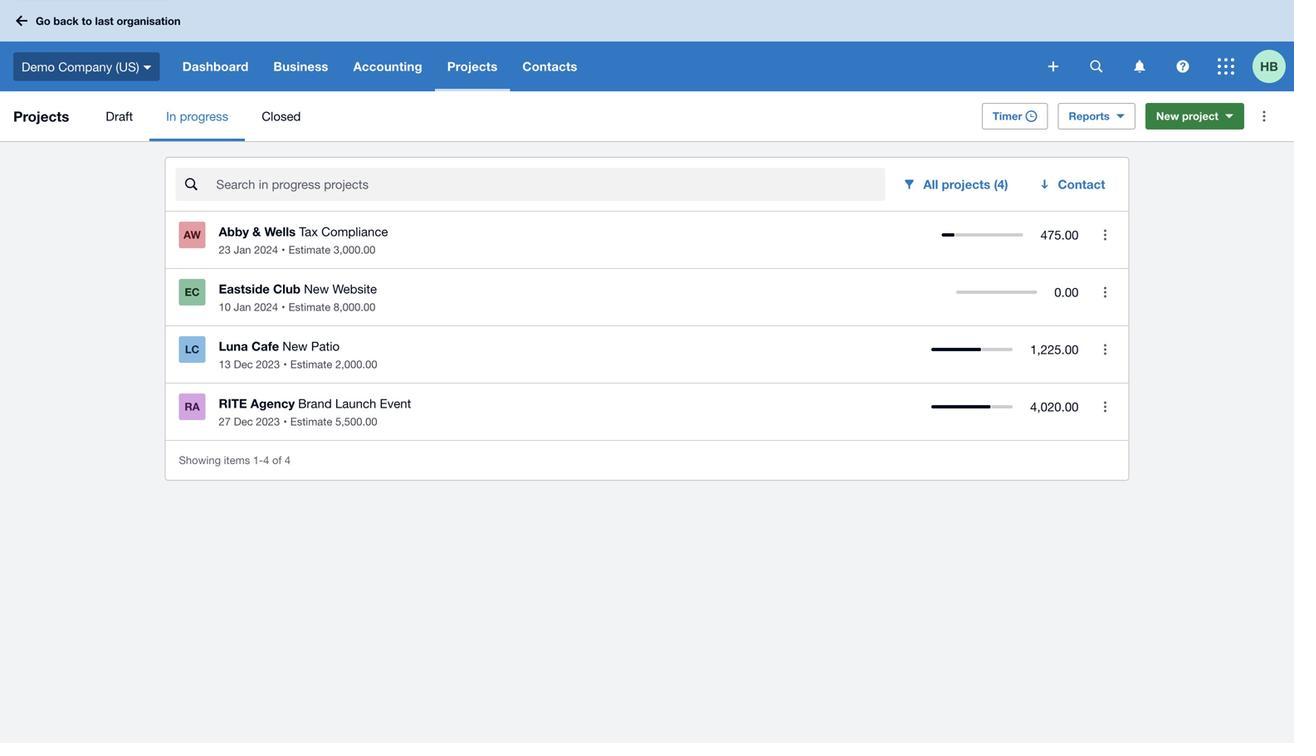 Task type: describe. For each thing, give the bounding box(es) containing it.
svg image left hb
[[1218, 58, 1235, 75]]

2,000.00
[[335, 358, 377, 371]]

(us)
[[116, 59, 139, 74]]

projects
[[942, 177, 991, 192]]

go back to last organisation link
[[10, 6, 191, 35]]

closed
[[262, 109, 301, 123]]

progress
[[180, 109, 229, 123]]

• inside luna cafe new patio 13 dec 2023 • estimate 2,000.00
[[283, 358, 287, 371]]

company
[[58, 59, 112, 74]]

• inside the eastside club new website 10 jan 2024 • estimate 8,000.00
[[282, 301, 285, 313]]

1 4 from the left
[[263, 454, 269, 467]]

compliance
[[321, 224, 388, 239]]

5,500.00
[[335, 415, 377, 428]]

3,000.00
[[334, 243, 376, 256]]

more options image for wells
[[1089, 218, 1122, 252]]

ec
[[185, 286, 200, 299]]

27
[[219, 415, 231, 428]]

contacts
[[523, 59, 578, 74]]

ra
[[185, 400, 200, 413]]

contact
[[1058, 177, 1106, 192]]

demo company (us)
[[22, 59, 139, 74]]

hb
[[1261, 59, 1279, 74]]

demo
[[22, 59, 55, 74]]

eastside club new website 10 jan 2024 • estimate 8,000.00
[[219, 281, 377, 313]]

showing items 1-4 of 4
[[179, 454, 291, 467]]

svg image up reports popup button
[[1091, 60, 1103, 73]]

business button
[[261, 42, 341, 91]]

Search in progress projects search field
[[215, 169, 885, 200]]

project
[[1183, 110, 1219, 122]]

accounting button
[[341, 42, 435, 91]]

dec inside rite agency brand launch event 27 dec 2023 • estimate 5,500.00
[[234, 415, 253, 428]]

last
[[95, 14, 114, 27]]

back
[[53, 14, 79, 27]]

business
[[274, 59, 328, 74]]

estimate inside luna cafe new patio 13 dec 2023 • estimate 2,000.00
[[290, 358, 332, 371]]

475.00
[[1041, 228, 1079, 242]]

in progress link
[[150, 91, 245, 141]]

rite
[[219, 396, 247, 411]]

accounting
[[353, 59, 422, 74]]

2023 inside luna cafe new patio 13 dec 2023 • estimate 2,000.00
[[256, 358, 280, 371]]

contacts button
[[510, 42, 590, 91]]

projects button
[[435, 42, 510, 91]]

dec inside luna cafe new patio 13 dec 2023 • estimate 2,000.00
[[234, 358, 253, 371]]

in progress
[[166, 109, 229, 123]]

patio
[[311, 339, 340, 353]]

wells
[[264, 224, 296, 239]]

of
[[272, 454, 282, 467]]

to
[[82, 14, 92, 27]]

website
[[333, 281, 377, 296]]

jan inside abby & wells tax compliance 23 jan 2024 • estimate 3,000.00
[[234, 243, 251, 256]]

contact button
[[1028, 168, 1119, 201]]

banner containing dashboard
[[0, 0, 1295, 91]]

1 horizontal spatial svg image
[[1135, 60, 1145, 73]]

more options image for brand
[[1089, 390, 1122, 423]]

organisation
[[117, 14, 181, 27]]

svg image inside go back to last organisation link
[[16, 15, 27, 26]]

more options image for new
[[1089, 333, 1122, 366]]

reports
[[1069, 110, 1110, 122]]

2 horizontal spatial svg image
[[1177, 60, 1189, 73]]

estimate inside the eastside club new website 10 jan 2024 • estimate 8,000.00
[[289, 301, 331, 313]]

dashboard
[[182, 59, 249, 74]]

more options image
[[1089, 276, 1122, 309]]

showing
[[179, 454, 221, 467]]

new project
[[1157, 110, 1219, 122]]

abby
[[219, 224, 249, 239]]

cafe
[[252, 339, 279, 354]]



Task type: vqa. For each thing, say whether or not it's contained in the screenshot.


Task type: locate. For each thing, give the bounding box(es) containing it.
closed link
[[245, 91, 318, 141]]

0 vertical spatial projects
[[447, 59, 498, 74]]

new inside luna cafe new patio 13 dec 2023 • estimate 2,000.00
[[283, 339, 308, 353]]

1 2023 from the top
[[256, 358, 280, 371]]

2024 down "club"
[[254, 301, 278, 313]]

jan right 10
[[234, 301, 251, 313]]

estimate inside rite agency brand launch event 27 dec 2023 • estimate 5,500.00
[[290, 415, 332, 428]]

• up agency
[[283, 358, 287, 371]]

10
[[219, 301, 231, 313]]

abby & wells tax compliance 23 jan 2024 • estimate 3,000.00
[[219, 224, 388, 256]]

aw
[[184, 228, 201, 241]]

2 2023 from the top
[[256, 415, 280, 428]]

1 vertical spatial projects
[[13, 108, 69, 125]]

jan right 23
[[234, 243, 251, 256]]

svg image left go
[[16, 15, 27, 26]]

new left project
[[1157, 110, 1180, 122]]

lc
[[185, 343, 199, 356]]

more options image
[[1248, 100, 1281, 133], [1089, 218, 1122, 252], [1089, 333, 1122, 366], [1089, 390, 1122, 423]]

2 jan from the top
[[234, 301, 251, 313]]

draft
[[106, 109, 133, 123]]

in
[[166, 109, 176, 123]]

• down "club"
[[282, 301, 285, 313]]

8,000.00
[[334, 301, 376, 313]]

rite agency brand launch event 27 dec 2023 • estimate 5,500.00
[[219, 396, 411, 428]]

dec
[[234, 358, 253, 371], [234, 415, 253, 428]]

2023 inside rite agency brand launch event 27 dec 2023 • estimate 5,500.00
[[256, 415, 280, 428]]

1 vertical spatial jan
[[234, 301, 251, 313]]

2 2024 from the top
[[254, 301, 278, 313]]

0 horizontal spatial projects
[[13, 108, 69, 125]]

dec right "13"
[[234, 358, 253, 371]]

svg image
[[16, 15, 27, 26], [1218, 58, 1235, 75], [1091, 60, 1103, 73], [143, 65, 152, 70]]

23
[[219, 243, 231, 256]]

new
[[1157, 110, 1180, 122], [304, 281, 329, 296], [283, 339, 308, 353]]

demo company (us) button
[[0, 42, 170, 91]]

2024 inside abby & wells tax compliance 23 jan 2024 • estimate 3,000.00
[[254, 243, 278, 256]]

jan
[[234, 243, 251, 256], [234, 301, 251, 313]]

estimate down tax at the left of the page
[[289, 243, 331, 256]]

projects left contacts
[[447, 59, 498, 74]]

reports button
[[1058, 103, 1136, 130]]

club
[[273, 281, 301, 296]]

new right "club"
[[304, 281, 329, 296]]

2024 inside the eastside club new website 10 jan 2024 • estimate 8,000.00
[[254, 301, 278, 313]]

new for eastside club
[[304, 281, 329, 296]]

brand
[[298, 396, 332, 411]]

• inside abby & wells tax compliance 23 jan 2024 • estimate 3,000.00
[[282, 243, 285, 256]]

•
[[282, 243, 285, 256], [282, 301, 285, 313], [283, 358, 287, 371], [283, 415, 287, 428]]

more options image right 475.00
[[1089, 218, 1122, 252]]

1,225.00
[[1031, 342, 1079, 357]]

hb button
[[1253, 42, 1295, 91]]

estimate down brand
[[290, 415, 332, 428]]

draft link
[[89, 91, 150, 141]]

1 vertical spatial 2024
[[254, 301, 278, 313]]

go
[[36, 14, 50, 27]]

0 vertical spatial jan
[[234, 243, 251, 256]]

0 vertical spatial dec
[[234, 358, 253, 371]]

2 vertical spatial new
[[283, 339, 308, 353]]

0 vertical spatial new
[[1157, 110, 1180, 122]]

event
[[380, 396, 411, 411]]

launch
[[335, 396, 376, 411]]

4
[[263, 454, 269, 467], [285, 454, 291, 467]]

jan inside the eastside club new website 10 jan 2024 • estimate 8,000.00
[[234, 301, 251, 313]]

2 4 from the left
[[285, 454, 291, 467]]

2023 down cafe
[[256, 358, 280, 371]]

0 vertical spatial 2023
[[256, 358, 280, 371]]

2023
[[256, 358, 280, 371], [256, 415, 280, 428]]

1 vertical spatial dec
[[234, 415, 253, 428]]

1 vertical spatial 2023
[[256, 415, 280, 428]]

dec right 27
[[234, 415, 253, 428]]

eastside
[[219, 281, 270, 296]]

timer button
[[982, 103, 1048, 130]]

all projects (4)
[[924, 177, 1008, 192]]

1 jan from the top
[[234, 243, 251, 256]]

more options image down hb
[[1248, 100, 1281, 133]]

go back to last organisation
[[36, 14, 181, 27]]

0 vertical spatial 2024
[[254, 243, 278, 256]]

new inside popup button
[[1157, 110, 1180, 122]]

0.00
[[1055, 285, 1079, 299]]

estimate
[[289, 243, 331, 256], [289, 301, 331, 313], [290, 358, 332, 371], [290, 415, 332, 428]]

&
[[252, 224, 261, 239]]

4,020.00
[[1031, 399, 1079, 414]]

timer
[[993, 110, 1023, 122]]

more options image right 4,020.00
[[1089, 390, 1122, 423]]

items
[[224, 454, 250, 467]]

tax
[[299, 224, 318, 239]]

new right cafe
[[283, 339, 308, 353]]

new inside the eastside club new website 10 jan 2024 • estimate 8,000.00
[[304, 281, 329, 296]]

agency
[[251, 396, 295, 411]]

dashboard link
[[170, 42, 261, 91]]

1 2024 from the top
[[254, 243, 278, 256]]

1 vertical spatial new
[[304, 281, 329, 296]]

projects
[[447, 59, 498, 74], [13, 108, 69, 125]]

2024
[[254, 243, 278, 256], [254, 301, 278, 313]]

svg image right (us)
[[143, 65, 152, 70]]

4 left of
[[263, 454, 269, 467]]

1-
[[253, 454, 263, 467]]

luna
[[219, 339, 248, 354]]

1 dec from the top
[[234, 358, 253, 371]]

new for luna cafe
[[283, 339, 308, 353]]

projects down demo
[[13, 108, 69, 125]]

svg image
[[1135, 60, 1145, 73], [1177, 60, 1189, 73], [1049, 61, 1059, 71]]

4 right of
[[285, 454, 291, 467]]

all projects (4) button
[[892, 168, 1022, 201]]

more options image right 1,225.00
[[1089, 333, 1122, 366]]

2024 down the &
[[254, 243, 278, 256]]

luna cafe new patio 13 dec 2023 • estimate 2,000.00
[[219, 339, 377, 371]]

13
[[219, 358, 231, 371]]

projects inside dropdown button
[[447, 59, 498, 74]]

• inside rite agency brand launch event 27 dec 2023 • estimate 5,500.00
[[283, 415, 287, 428]]

1 horizontal spatial 4
[[285, 454, 291, 467]]

banner
[[0, 0, 1295, 91]]

new project button
[[1146, 103, 1245, 130]]

1 horizontal spatial projects
[[447, 59, 498, 74]]

(4)
[[994, 177, 1008, 192]]

0 horizontal spatial 4
[[263, 454, 269, 467]]

estimate inside abby & wells tax compliance 23 jan 2024 • estimate 3,000.00
[[289, 243, 331, 256]]

2023 down agency
[[256, 415, 280, 428]]

• down agency
[[283, 415, 287, 428]]

2 dec from the top
[[234, 415, 253, 428]]

0 horizontal spatial svg image
[[1049, 61, 1059, 71]]

• down wells
[[282, 243, 285, 256]]

estimate down patio
[[290, 358, 332, 371]]

estimate down "club"
[[289, 301, 331, 313]]

svg image inside demo company (us) popup button
[[143, 65, 152, 70]]

all
[[924, 177, 939, 192]]



